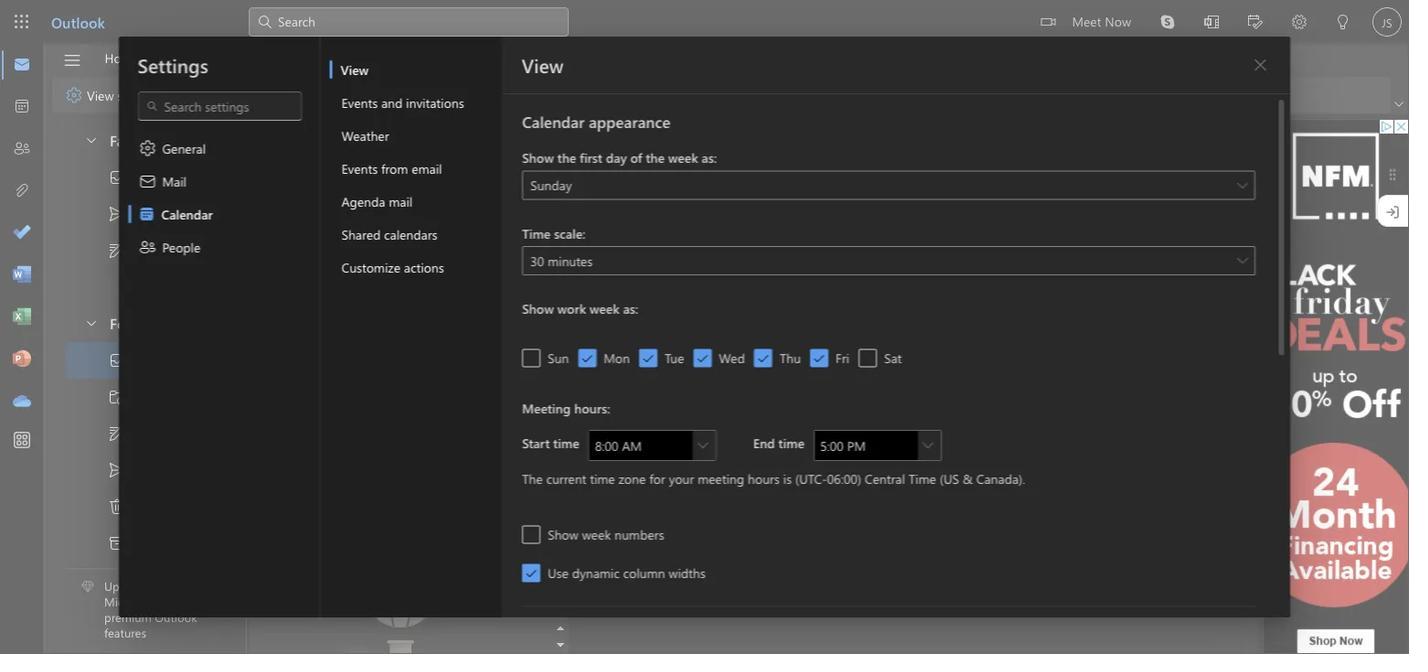 Task type: locate. For each thing, give the bounding box(es) containing it.
view tab panel
[[504, 37, 1290, 654]]

 for  inbox
[[108, 168, 126, 187]]

1 vertical spatial with
[[815, 446, 839, 463]]

 button
[[75, 123, 106, 156], [75, 306, 106, 339]]

of right 0
[[307, 296, 318, 313]]

365 inside the message list section
[[421, 516, 442, 533]]

1 horizontal spatial calendar
[[522, 111, 584, 132]]

0 of 6 complete
[[296, 296, 385, 313]]

2  button from the left
[[918, 431, 938, 460]]

inbox heading
[[289, 122, 382, 162]]

0 vertical spatial get
[[260, 257, 280, 274]]

zone down start time text field
[[618, 470, 646, 487]]

meeting hours:
[[522, 399, 610, 416]]

0 horizontal spatial 365
[[157, 594, 177, 610]]

2 horizontal spatial with
[[964, 420, 989, 437]]

2  from the top
[[84, 315, 99, 330]]

time right current
[[590, 470, 615, 487]]

 for 
[[108, 424, 126, 443]]

outlook down send a message
[[320, 479, 365, 496]]

people image
[[13, 140, 31, 158]]

more apps image
[[13, 432, 31, 450]]

time right start
[[553, 435, 579, 451]]

1 vertical spatial upgrade
[[104, 578, 150, 594]]

show left work
[[522, 300, 554, 317]]

free.
[[1038, 420, 1064, 437]]

1 vertical spatial your
[[842, 446, 868, 463]]

0 vertical spatial zone
[[374, 370, 401, 386]]

 inside tree item
[[108, 168, 126, 187]]


[[108, 534, 126, 553]]

0 vertical spatial show
[[522, 149, 554, 166]]

 up  tree item
[[139, 139, 157, 157]]

0 vertical spatial time
[[522, 225, 550, 242]]

 down  button
[[65, 86, 83, 104]]

 for end time
[[922, 440, 933, 451]]

time up 30
[[522, 225, 550, 242]]

upgrade up premium
[[104, 578, 150, 594]]

calendar inside 'settings' tab list
[[161, 205, 213, 222]]

 for  view settings
[[65, 86, 83, 104]]

drafts
[[134, 242, 168, 259]]

 right phone
[[922, 440, 933, 451]]

tab list
[[91, 44, 263, 72]]

0 vertical spatial to
[[955, 446, 967, 463]]

 tree item
[[66, 232, 213, 269]]

view heading
[[522, 52, 564, 78]]

customize actions
[[342, 258, 444, 275]]

show the first day of the week as:
[[522, 149, 717, 166]]

scan
[[711, 446, 738, 463]]

to right premium features icon
[[153, 578, 164, 594]]

2 horizontal spatial the
[[741, 446, 759, 463]]

0 vertical spatial 
[[65, 86, 83, 104]]

 button left favorites
[[75, 123, 106, 156]]

1 vertical spatial microsoft
[[104, 594, 154, 610]]

 left favorites
[[84, 132, 99, 147]]

first
[[580, 149, 602, 166]]

0 horizontal spatial as:
[[623, 300, 638, 317]]

0 horizontal spatial view button
[[153, 44, 209, 72]]

week up dynamic
[[582, 526, 611, 543]]

 up 
[[108, 461, 126, 479]]

wed
[[719, 349, 745, 366]]

1 vertical spatial 
[[139, 139, 157, 157]]

0 horizontal spatial inbox
[[134, 169, 165, 186]]

get down send
[[296, 479, 316, 496]]

sent
[[134, 206, 159, 223]]

1 horizontal spatial 
[[139, 139, 157, 157]]

0 horizontal spatial to
[[153, 578, 164, 594]]

1 vertical spatial zone
[[618, 470, 646, 487]]

 up the 
[[108, 351, 126, 370]]

for down start time text field
[[649, 470, 665, 487]]

dialog containing settings
[[0, 0, 1410, 654]]

0 vertical spatial mobile
[[1080, 446, 1118, 463]]

1 horizontal spatial with
[[815, 446, 839, 463]]

 left folders
[[84, 315, 99, 330]]

to up &
[[955, 446, 967, 463]]

settings tab list
[[119, 37, 321, 617]]

of right day
[[630, 149, 642, 166]]

fri
[[836, 349, 849, 366]]

outlook up  button
[[51, 12, 105, 32]]

2  button from the top
[[75, 306, 106, 339]]

0 horizontal spatial of
[[307, 296, 318, 313]]

show up the sunday
[[522, 149, 554, 166]]

 right sun
[[581, 352, 593, 365]]

to inside the message list section
[[349, 516, 361, 533]]

to do image
[[13, 224, 31, 242]]

with right premium
[[180, 594, 202, 610]]

0 horizontal spatial  button
[[693, 431, 713, 460]]

 for tue
[[642, 352, 655, 365]]

06:00)
[[827, 470, 861, 487]]

is
[[783, 470, 792, 487]]

inbox inside  inbox
[[134, 169, 165, 186]]

0 vertical spatial 
[[108, 242, 126, 260]]

to for upgrade to microsoft 365
[[349, 516, 361, 533]]

0 vertical spatial of
[[630, 149, 642, 166]]

outlook banner
[[0, 0, 1410, 44]]

1  from the left
[[697, 440, 708, 451]]

 for wed
[[696, 352, 709, 365]]

 view settings
[[65, 86, 162, 104]]

1 vertical spatial for
[[649, 470, 665, 487]]

2 events from the top
[[342, 160, 378, 177]]

tue
[[665, 349, 684, 366]]

0 vertical spatial your
[[342, 333, 368, 350]]

1 vertical spatial 
[[108, 424, 126, 443]]

1 vertical spatial get
[[296, 479, 316, 496]]


[[84, 132, 99, 147], [84, 315, 99, 330]]

1 vertical spatial to
[[349, 516, 361, 533]]

week down the appearance
[[668, 149, 698, 166]]

from
[[381, 160, 408, 177]]

tab list containing home
[[91, 44, 263, 72]]

outlook right premium
[[155, 609, 197, 625]]

1 horizontal spatial upgrade
[[296, 516, 345, 533]]

1 vertical spatial of
[[307, 296, 318, 313]]

the
[[557, 149, 576, 166], [646, 149, 665, 166], [741, 446, 759, 463]]

with
[[964, 420, 989, 437], [815, 446, 839, 463], [180, 594, 202, 610]]

upgrade inside the message list section
[[296, 516, 345, 533]]

upgrade inside upgrade to microsoft 365 with premium outlook features
[[104, 578, 150, 594]]

import
[[296, 406, 335, 423]]

 button inside folders tree item
[[75, 306, 106, 339]]

0 vertical spatial 
[[108, 205, 126, 223]]

work
[[557, 300, 586, 317]]

events left and
[[342, 94, 378, 111]]

complete
[[332, 296, 385, 313]]

 button inside favorites tree item
[[75, 123, 106, 156]]

1 vertical spatial 
[[108, 461, 126, 479]]

0 horizontal spatial your
[[342, 333, 368, 350]]

 tree item
[[66, 159, 213, 196]]

time for confirm
[[345, 370, 370, 386]]

view up calendar appearance
[[522, 52, 564, 78]]

0 vertical spatial microsoft
[[364, 516, 418, 533]]

events from email
[[342, 160, 442, 177]]

 button right take
[[918, 431, 938, 460]]

to inside upgrade to microsoft 365 with premium outlook features
[[153, 578, 164, 594]]

to for upgrade to microsoft 365 with premium outlook features
[[153, 578, 164, 594]]

0 horizontal spatial mobile
[[369, 479, 408, 496]]

0 horizontal spatial with
[[180, 594, 202, 610]]

1 horizontal spatial  button
[[918, 431, 938, 460]]

1 vertical spatial inbox
[[134, 169, 165, 186]]

0 vertical spatial upgrade
[[296, 516, 345, 533]]

onedrive image
[[13, 392, 31, 411]]

zone down the look
[[374, 370, 401, 386]]

for right you
[[1018, 420, 1035, 437]]

time down the 'camera'
[[909, 470, 936, 487]]

1 vertical spatial mobile
[[369, 479, 408, 496]]

 inside tree item
[[108, 242, 126, 260]]

message
[[338, 443, 388, 460]]

settings
[[117, 86, 162, 103]]

time up contacts
[[345, 370, 370, 386]]

6
[[322, 296, 328, 313]]

 right tue
[[696, 352, 709, 365]]

1 horizontal spatial for
[[1018, 420, 1035, 437]]

time
[[345, 370, 370, 386], [553, 435, 579, 451], [778, 435, 804, 451], [590, 470, 615, 487]]

 button up meeting
[[693, 431, 713, 460]]

layout group
[[295, 77, 475, 110]]

outlook up the 'camera'
[[914, 420, 961, 437]]


[[359, 133, 377, 151]]

with down going
[[815, 446, 839, 463]]

files image
[[13, 182, 31, 200]]

show up use
[[547, 526, 578, 543]]

2 vertical spatial show
[[547, 526, 578, 543]]

microsoft up features
[[104, 594, 154, 610]]

calendar up 
[[522, 111, 584, 132]]

events and invitations button
[[330, 86, 503, 119]]

get left "started"
[[260, 257, 280, 274]]

mobile
[[1080, 446, 1118, 463], [369, 479, 408, 496]]

Show the first day of the week as: field
[[522, 171, 1256, 201]]

 left fri
[[813, 352, 825, 365]]


[[108, 498, 126, 516]]

 inside tree
[[108, 424, 126, 443]]

 down the 
[[108, 424, 126, 443]]

your up 06:00)
[[842, 446, 868, 463]]

 left scan
[[697, 440, 708, 451]]

events down the 
[[342, 160, 378, 177]]

microsoft inside upgrade to microsoft 365 with premium outlook features
[[104, 594, 154, 610]]

0 vertical spatial with
[[964, 420, 989, 437]]

 inside tree
[[108, 351, 126, 370]]

to down the get outlook mobile on the left bottom of the page
[[349, 516, 361, 533]]

show for show work week as:
[[522, 300, 554, 317]]

 left sent
[[108, 205, 126, 223]]

2 vertical spatial your
[[669, 470, 694, 487]]

1  button from the top
[[75, 123, 106, 156]]

365 inside upgrade to microsoft 365 with premium outlook features
[[157, 594, 177, 610]]

time inside the message list section
[[345, 370, 370, 386]]

0 vertical spatial for
[[1018, 420, 1035, 437]]

show
[[522, 149, 554, 166], [522, 300, 554, 317], [547, 526, 578, 543]]

0 horizontal spatial 
[[697, 440, 708, 451]]

End time text field
[[815, 431, 918, 460]]

zone
[[374, 370, 401, 386], [618, 470, 646, 487]]

Search settings search field
[[159, 97, 283, 115]]

0 vertical spatial events
[[342, 94, 378, 111]]

 for use dynamic column widths
[[525, 567, 537, 580]]

upgrade for upgrade to microsoft 365 with premium outlook features
[[104, 578, 150, 594]]

your left meeting
[[669, 470, 694, 487]]

1  button from the left
[[693, 431, 713, 460]]

events for events and invitations
[[342, 94, 378, 111]]

0 vertical spatial 365
[[421, 516, 442, 533]]

mail
[[162, 172, 187, 189]]

1 vertical spatial calendar
[[161, 205, 213, 222]]

1  from the top
[[108, 205, 126, 223]]

view left settings
[[87, 86, 114, 103]]

0 horizontal spatial for
[[649, 470, 665, 487]]

application containing settings
[[0, 0, 1410, 654]]

start time
[[522, 435, 579, 451]]

upgrade down the get outlook mobile on the left bottom of the page
[[296, 516, 345, 533]]

1 horizontal spatial zone
[[618, 470, 646, 487]]

0 horizontal spatial 
[[65, 86, 83, 104]]

dialog
[[0, 0, 1410, 654]]

the right day
[[646, 149, 665, 166]]

2  from the top
[[108, 424, 126, 443]]

1 horizontal spatial your
[[669, 470, 694, 487]]

 inside tree
[[108, 461, 126, 479]]

 button for folders
[[75, 306, 106, 339]]

tab list inside application
[[91, 44, 263, 72]]

meeting
[[522, 399, 570, 416]]

1 vertical spatial 
[[108, 351, 126, 370]]

1  from the top
[[108, 168, 126, 187]]

1 horizontal spatial to
[[349, 516, 361, 533]]

upgrade
[[296, 516, 345, 533], [104, 578, 150, 594]]

1 horizontal spatial time
[[909, 470, 936, 487]]

end
[[753, 435, 775, 451]]

1  from the top
[[108, 242, 126, 260]]

with left you
[[964, 420, 989, 437]]

time right end
[[778, 435, 804, 451]]

 left 
[[108, 168, 126, 187]]

view button up settings
[[153, 44, 209, 72]]

your left the look
[[342, 333, 368, 350]]

 left thu at bottom
[[757, 352, 769, 365]]

agenda
[[342, 193, 385, 209]]

0 vertical spatial as:
[[702, 149, 717, 166]]

camera
[[911, 446, 952, 463]]

you're going places. take outlook with you for free. scan the qr code with your phone camera to download outlook mobile
[[711, 420, 1118, 463]]

1 horizontal spatial mobile
[[1080, 446, 1118, 463]]

microsoft for upgrade to microsoft 365
[[364, 516, 418, 533]]

calendar inside 'view' tab panel
[[522, 111, 584, 132]]

of
[[630, 149, 642, 166], [307, 296, 318, 313]]

0 vertical spatial 
[[84, 132, 99, 147]]

 for favorites
[[84, 132, 99, 147]]

0 vertical spatial calendar
[[522, 111, 584, 132]]

time for start
[[553, 435, 579, 451]]

 tree item
[[66, 196, 213, 232]]

the left qr
[[741, 446, 759, 463]]


[[63, 51, 82, 70]]

1 horizontal spatial 
[[922, 440, 933, 451]]

2 vertical spatial to
[[153, 578, 164, 594]]

calendar up people
[[161, 205, 213, 222]]

 for 
[[108, 461, 126, 479]]

1 vertical spatial 
[[84, 315, 99, 330]]

 left tue
[[642, 352, 655, 365]]

document
[[0, 0, 1410, 654]]

shared calendars
[[342, 225, 438, 242]]

2  from the top
[[108, 461, 126, 479]]

use
[[547, 564, 568, 581]]

scale:
[[554, 225, 585, 242]]


[[108, 388, 126, 406]]

0 horizontal spatial get
[[260, 257, 280, 274]]

0 vertical spatial inbox
[[313, 131, 350, 151]]

1 vertical spatial 365
[[157, 594, 177, 610]]

0 horizontal spatial upgrade
[[104, 578, 150, 594]]

1 events from the top
[[342, 94, 378, 111]]

0 horizontal spatial microsoft
[[104, 594, 154, 610]]

365 for upgrade to microsoft 365
[[421, 516, 442, 533]]

0 vertical spatial 
[[108, 168, 126, 187]]

microsoft inside the message list section
[[364, 516, 418, 533]]

0 horizontal spatial zone
[[374, 370, 401, 386]]

a
[[328, 443, 335, 460]]

csm
[[311, 190, 338, 207]]

 for  sent items
[[108, 205, 126, 223]]

view button up the events and invitations
[[330, 53, 503, 86]]

 inside 'settings' tab list
[[139, 139, 157, 157]]

2  from the left
[[922, 440, 933, 451]]

(utc-
[[795, 470, 827, 487]]

of inside the message list section
[[307, 296, 318, 313]]

1 vertical spatial show
[[522, 300, 554, 317]]

for
[[1018, 420, 1035, 437], [649, 470, 665, 487]]

1 horizontal spatial microsoft
[[364, 516, 418, 533]]

application
[[0, 0, 1410, 654]]

the inside you're going places. take outlook with you for free. scan the qr code with your phone camera to download outlook mobile
[[741, 446, 759, 463]]

dynamic
[[572, 564, 619, 581]]

1 vertical spatial as:
[[623, 300, 638, 317]]

outlook inside upgrade to microsoft 365 with premium outlook features
[[155, 609, 197, 625]]

products
[[496, 190, 547, 207]]

 inside tree item
[[108, 205, 126, 223]]

1 vertical spatial  button
[[75, 306, 106, 339]]

2 horizontal spatial to
[[955, 446, 967, 463]]

word image
[[13, 266, 31, 284]]

canada).
[[976, 470, 1025, 487]]

customize
[[342, 258, 401, 275]]

mobile inside the message list section
[[369, 479, 408, 496]]

your inside you're going places. take outlook with you for free. scan the qr code with your phone camera to download outlook mobile
[[842, 446, 868, 463]]

 left ""
[[108, 242, 126, 260]]

1 horizontal spatial inbox
[[313, 131, 350, 151]]

(us
[[940, 470, 959, 487]]

 left use
[[525, 567, 537, 580]]

end time
[[753, 435, 804, 451]]

tree
[[66, 342, 213, 654]]

1 vertical spatial events
[[342, 160, 378, 177]]

as:
[[702, 149, 717, 166], [623, 300, 638, 317]]

time
[[522, 225, 550, 242], [909, 470, 936, 487]]

code
[[784, 446, 811, 463]]

0 vertical spatial  button
[[75, 123, 106, 156]]

 button left folders
[[75, 306, 106, 339]]

week right work
[[589, 300, 619, 317]]

outlook down free.
[[1030, 446, 1076, 463]]

2 vertical spatial with
[[180, 594, 202, 610]]

outlook
[[51, 12, 105, 32], [914, 420, 961, 437], [1030, 446, 1076, 463], [320, 479, 365, 496], [155, 609, 197, 625]]


[[65, 86, 83, 104], [139, 139, 157, 157]]

2  from the top
[[108, 351, 126, 370]]

weather
[[342, 127, 389, 144]]

microsoft down the get outlook mobile on the left bottom of the page
[[364, 516, 418, 533]]

2 horizontal spatial your
[[842, 446, 868, 463]]

1 horizontal spatial of
[[630, 149, 642, 166]]

Start time text field
[[589, 431, 693, 460]]

 inside favorites tree item
[[84, 132, 99, 147]]

get
[[260, 257, 280, 274], [296, 479, 316, 496]]

day
[[606, 149, 627, 166]]

1 horizontal spatial get
[[296, 479, 316, 496]]

view up the events and invitations
[[341, 61, 369, 78]]

the left first
[[557, 149, 576, 166]]

get for get outlook mobile
[[296, 479, 316, 496]]

 inside folders tree item
[[84, 315, 99, 330]]

import contacts
[[296, 406, 386, 423]]


[[108, 168, 126, 187], [108, 351, 126, 370]]

0 horizontal spatial calendar
[[161, 205, 213, 222]]

1  from the top
[[84, 132, 99, 147]]

1 horizontal spatial 365
[[421, 516, 442, 533]]



Task type: vqa. For each thing, say whether or not it's contained in the screenshot.
the "Use dynamic column widths"
yes



Task type: describe. For each thing, give the bounding box(es) containing it.
&
[[963, 470, 973, 487]]

widths
[[669, 564, 705, 581]]

events from email button
[[330, 152, 503, 185]]


[[146, 100, 159, 113]]

features
[[104, 624, 146, 640]]

mail
[[389, 193, 413, 209]]

2 vertical spatial week
[[582, 526, 611, 543]]

outlook inside banner
[[51, 12, 105, 32]]

customize actions button
[[330, 251, 503, 284]]

inbox 
[[313, 131, 377, 151]]

mon
[[604, 349, 630, 366]]

outlook inside the message list section
[[320, 479, 365, 496]]

events and invitations
[[342, 94, 464, 111]]


[[138, 205, 156, 223]]

excel image
[[13, 308, 31, 327]]

sunday
[[530, 177, 572, 193]]

confirm
[[296, 370, 342, 386]]

send
[[296, 443, 325, 460]]

 button for start time
[[693, 431, 713, 460]]

0 horizontal spatial the
[[557, 149, 576, 166]]

you're
[[765, 420, 801, 437]]

0 vertical spatial week
[[668, 149, 698, 166]]

weather button
[[330, 119, 503, 152]]

you
[[993, 420, 1015, 437]]

1 horizontal spatial the
[[646, 149, 665, 166]]

0
[[296, 296, 303, 313]]

upgrade for upgrade to microsoft 365
[[296, 516, 345, 533]]

 button
[[521, 251, 551, 280]]

 button for favorites
[[75, 123, 106, 156]]

0 horizontal spatial time
[[522, 225, 550, 242]]

 for mon
[[581, 352, 593, 365]]


[[531, 260, 542, 271]]

 for start time
[[697, 440, 708, 451]]

home button
[[91, 44, 153, 72]]


[[1041, 15, 1056, 29]]

confirm time zone
[[296, 370, 401, 386]]

contacts
[[339, 406, 386, 423]]

time scale:
[[522, 225, 585, 242]]

show for show week numbers
[[547, 526, 578, 543]]

with inside upgrade to microsoft 365 with premium outlook features
[[180, 594, 202, 610]]

meet
[[1073, 12, 1102, 29]]

show for show the first day of the week as:
[[522, 149, 554, 166]]


[[1254, 58, 1268, 72]]

-
[[410, 190, 416, 207]]

favorites tree item
[[66, 123, 213, 159]]

hours
[[748, 470, 780, 487]]

download
[[971, 446, 1027, 463]]

calendar for calendar
[[161, 205, 213, 222]]

mobile inside you're going places. take outlook with you for free. scan the qr code with your phone camera to download outlook mobile
[[1080, 446, 1118, 463]]

email
[[412, 160, 442, 177]]

meet now
[[1073, 12, 1132, 29]]

people
[[162, 238, 201, 255]]

365 for upgrade to microsoft 365 with premium outlook features
[[157, 594, 177, 610]]

30 minutes
[[530, 252, 592, 269]]

high
[[419, 190, 447, 207]]

qr
[[763, 446, 780, 463]]

items
[[162, 206, 193, 223]]

premium features image
[[81, 580, 94, 593]]

calendars
[[384, 225, 438, 242]]

 inbox
[[108, 168, 165, 187]]

calendar image
[[13, 98, 31, 116]]

powerpoint image
[[13, 350, 31, 369]]

 button for end time
[[918, 431, 938, 460]]

 button
[[353, 127, 382, 156]]

 for 
[[108, 351, 126, 370]]

agenda mail button
[[330, 185, 503, 218]]

premium
[[104, 609, 152, 625]]

1 vertical spatial week
[[589, 300, 619, 317]]

left-rail-appbar navigation
[[4, 44, 40, 423]]

favorites tree
[[66, 115, 213, 306]]

look
[[371, 333, 396, 350]]

for inside you're going places. take outlook with you for free. scan the qr code with your phone camera to download outlook mobile
[[1018, 420, 1035, 437]]

get for get started
[[260, 257, 280, 274]]

choose
[[296, 333, 339, 350]]


[[139, 172, 157, 190]]

numbers
[[614, 526, 664, 543]]

for inside 'view' tab panel
[[649, 470, 665, 487]]

mail image
[[13, 56, 31, 74]]

of inside 'view' tab panel
[[630, 149, 642, 166]]

view inside  view settings
[[87, 86, 114, 103]]

going
[[804, 420, 838, 437]]

 for thu
[[757, 352, 769, 365]]

document containing settings
[[0, 0, 1410, 654]]

 button
[[1246, 50, 1276, 80]]

to inside you're going places. take outlook with you for free. scan the qr code with your phone camera to download outlook mobile
[[955, 446, 967, 463]]

inbox inside inbox 
[[313, 131, 350, 151]]

metal
[[341, 190, 375, 207]]

calendar for calendar appearance
[[522, 111, 584, 132]]

settings heading
[[138, 52, 208, 78]]

sun
[[547, 349, 569, 366]]

time for end
[[778, 435, 804, 451]]

folders
[[110, 313, 158, 332]]

metaldecking.com
[[311, 172, 418, 188]]

show week numbers
[[547, 526, 664, 543]]

30
[[530, 252, 544, 269]]

sat
[[884, 349, 902, 366]]

general
[[162, 140, 206, 156]]

phone
[[871, 446, 907, 463]]

current
[[546, 470, 586, 487]]

invitations
[[406, 94, 464, 111]]

show work week as:
[[522, 300, 638, 317]]

upgrade to microsoft 365
[[296, 516, 442, 533]]

get outlook mobile
[[296, 479, 408, 496]]

zone inside the message list section
[[374, 370, 401, 386]]

1 vertical spatial time
[[909, 470, 936, 487]]

the
[[522, 470, 543, 487]]

appearance
[[589, 111, 670, 132]]

settings
[[138, 52, 208, 78]]

folders tree item
[[66, 306, 213, 342]]

your inside the message list section
[[342, 333, 368, 350]]

 for  drafts
[[108, 242, 126, 260]]

thu
[[780, 349, 801, 366]]

microsoft for upgrade to microsoft 365 with premium outlook features
[[104, 594, 154, 610]]

 button
[[525, 132, 554, 157]]

and
[[381, 94, 403, 111]]

tree containing 
[[66, 342, 213, 654]]

 for fri
[[813, 352, 825, 365]]


[[531, 136, 549, 155]]

started
[[284, 257, 325, 274]]

message list section
[[249, 117, 569, 654]]

your inside 'view' tab panel
[[669, 470, 694, 487]]

 for 
[[139, 139, 157, 157]]

take
[[884, 420, 910, 437]]

 drafts
[[108, 242, 168, 260]]

 for folders
[[84, 315, 99, 330]]

zone inside 'view' tab panel
[[618, 470, 646, 487]]

1 horizontal spatial view button
[[330, 53, 503, 86]]

view right home at the top left
[[167, 49, 195, 66]]

view inside tab panel
[[522, 52, 564, 78]]

minutes
[[547, 252, 592, 269]]

home
[[105, 49, 139, 66]]

Time scale: 30 minutes field
[[522, 246, 1256, 276]]

events for events from email
[[342, 160, 378, 177]]

1 horizontal spatial as:
[[702, 149, 717, 166]]



